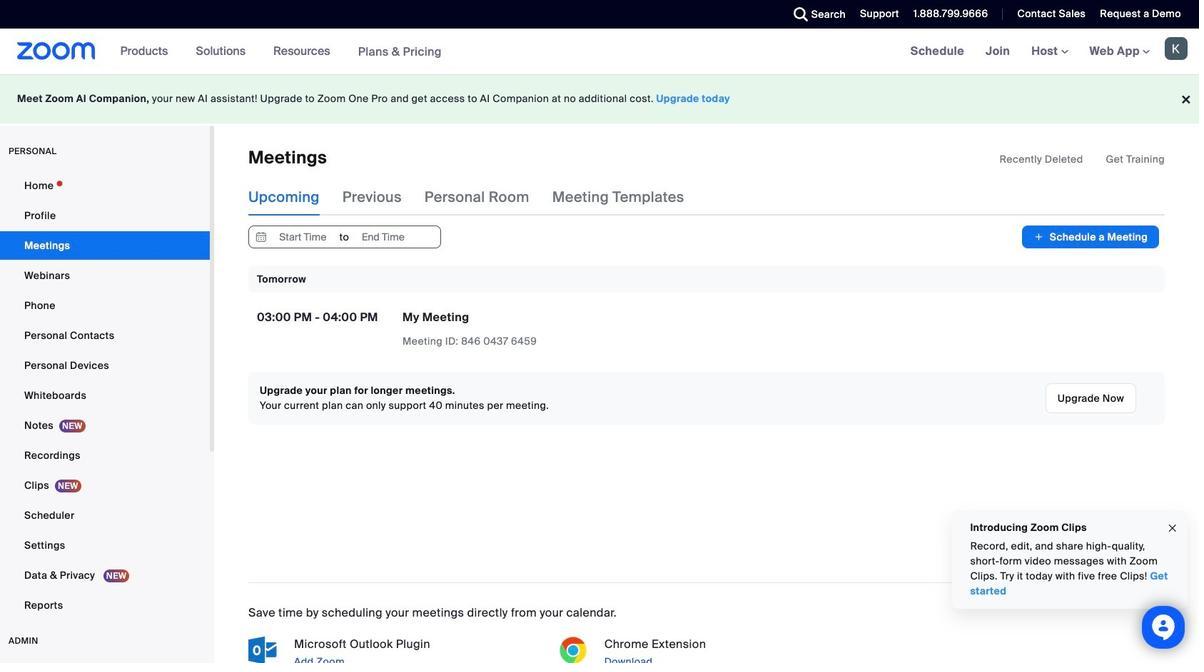 Task type: vqa. For each thing, say whether or not it's contained in the screenshot.
Create Project
no



Task type: describe. For each thing, give the bounding box(es) containing it.
tabs of meeting tab list
[[248, 179, 707, 216]]

date image
[[253, 227, 270, 248]]

my meeting element
[[403, 310, 469, 325]]

personal menu menu
[[0, 171, 210, 621]]

Date Range Picker Start field
[[270, 227, 336, 248]]

meetings navigation
[[900, 29, 1200, 75]]

0 horizontal spatial application
[[403, 310, 653, 349]]

profile picture image
[[1165, 37, 1188, 60]]

0 vertical spatial application
[[1000, 152, 1165, 166]]



Task type: locate. For each thing, give the bounding box(es) containing it.
banner
[[0, 29, 1200, 75]]

1 vertical spatial application
[[403, 310, 653, 349]]

application
[[1000, 152, 1165, 166], [403, 310, 653, 349]]

add image
[[1034, 230, 1045, 244]]

Date Range Picker End field
[[350, 227, 416, 248]]

zoom logo image
[[17, 42, 95, 60]]

footer
[[0, 74, 1200, 124]]

1 horizontal spatial application
[[1000, 152, 1165, 166]]

product information navigation
[[110, 29, 453, 75]]

close image
[[1167, 520, 1179, 537]]



